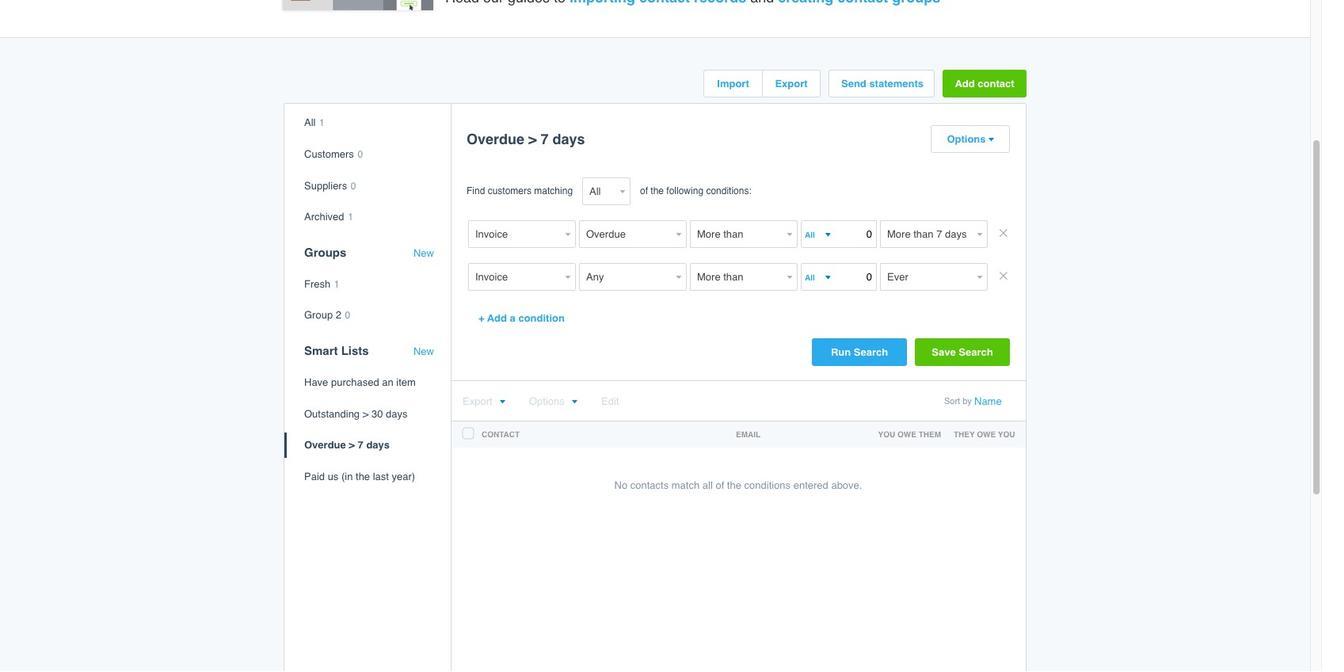 Task type: describe. For each thing, give the bounding box(es) containing it.
customers
[[488, 186, 532, 197]]

0 vertical spatial >
[[528, 131, 537, 148]]

2 horizontal spatial the
[[727, 480, 742, 492]]

new for smart lists
[[414, 345, 434, 357]]

customers
[[304, 148, 354, 160]]

1 horizontal spatial the
[[651, 186, 664, 197]]

1 vertical spatial 7
[[358, 439, 363, 451]]

conditions:
[[706, 186, 752, 197]]

outstanding > 30 days
[[304, 408, 408, 420]]

they owe you
[[954, 430, 1015, 439]]

group
[[304, 309, 333, 321]]

fresh 1
[[304, 278, 340, 290]]

all 1
[[304, 117, 325, 129]]

contacts
[[630, 480, 669, 492]]

+ add a condition button
[[467, 305, 577, 332]]

1 horizontal spatial export button
[[763, 71, 820, 97]]

paid us (in the last year)
[[304, 470, 415, 482]]

0 inside the group 2 0
[[345, 310, 350, 321]]

new for groups
[[414, 247, 434, 259]]

following
[[667, 186, 704, 197]]

add contact button
[[943, 70, 1027, 98]]

options button for email
[[529, 396, 577, 408]]

groups
[[304, 245, 346, 259]]

archived 1
[[304, 211, 353, 223]]

no contacts match all of the conditions entered above.
[[614, 480, 862, 492]]

paid
[[304, 470, 325, 482]]

contact
[[482, 430, 520, 439]]

edit
[[601, 396, 619, 408]]

1 horizontal spatial 7
[[541, 131, 549, 148]]

run search
[[831, 347, 888, 358]]

new link for groups
[[414, 247, 434, 259]]

conditions
[[744, 480, 791, 492]]

options for of the following conditions:
[[947, 133, 986, 145]]

archived
[[304, 211, 344, 223]]

send
[[841, 78, 867, 90]]

sort by name
[[944, 396, 1002, 408]]

0 horizontal spatial the
[[356, 470, 370, 482]]

name button
[[974, 396, 1002, 408]]

sort
[[944, 396, 960, 407]]

0 for suppliers
[[351, 180, 356, 191]]

matching
[[534, 186, 573, 197]]

1 horizontal spatial export
[[775, 78, 808, 90]]

2 vertical spatial >
[[349, 439, 355, 451]]

run
[[831, 347, 851, 358]]

save search button
[[915, 339, 1010, 366]]

condition
[[518, 312, 565, 324]]

name
[[974, 396, 1002, 408]]

smart lists
[[304, 344, 369, 357]]

have purchased an item
[[304, 376, 416, 388]]

options for email
[[529, 396, 565, 408]]

a
[[510, 312, 516, 324]]

customers 0
[[304, 148, 363, 160]]

1 for all
[[319, 118, 325, 129]]

outstanding
[[304, 408, 360, 420]]

send statements
[[841, 78, 924, 90]]

import
[[717, 78, 749, 90]]

suppliers
[[304, 179, 347, 191]]

purchased
[[331, 376, 379, 388]]

fresh
[[304, 278, 331, 290]]

search for save search
[[959, 347, 993, 358]]

entered
[[794, 480, 829, 492]]

smart
[[304, 344, 338, 357]]

owe for they
[[977, 430, 996, 439]]

year)
[[392, 470, 415, 482]]

suppliers 0
[[304, 179, 356, 191]]

edit button
[[601, 396, 619, 408]]



Task type: vqa. For each thing, say whether or not it's contained in the screenshot.
supplier your Xero Network Key and ask them to set up link
no



Task type: locate. For each thing, give the bounding box(es) containing it.
search
[[854, 347, 888, 358], [959, 347, 993, 358]]

1 search from the left
[[854, 347, 888, 358]]

add
[[955, 78, 975, 90], [487, 312, 507, 324]]

All text field
[[582, 178, 616, 205]]

1 vertical spatial >
[[363, 408, 369, 420]]

options button
[[932, 126, 1009, 152], [529, 396, 577, 408]]

0 vertical spatial of
[[640, 186, 648, 197]]

owe left them
[[898, 430, 917, 439]]

new
[[414, 247, 434, 259], [414, 345, 434, 357]]

1 horizontal spatial search
[[959, 347, 993, 358]]

1 vertical spatial 1
[[348, 212, 353, 223]]

1 for archived
[[348, 212, 353, 223]]

you
[[878, 430, 895, 439], [998, 430, 1015, 439]]

(in
[[341, 470, 353, 482]]

0 vertical spatial el image
[[988, 137, 994, 143]]

export button right import button
[[763, 71, 820, 97]]

1 owe from the left
[[898, 430, 917, 439]]

group 2 0
[[304, 309, 350, 321]]

export button
[[763, 71, 820, 97], [463, 396, 505, 408]]

2 horizontal spatial >
[[528, 131, 537, 148]]

1 right all
[[319, 118, 325, 129]]

add inside button
[[955, 78, 975, 90]]

0 vertical spatial days
[[553, 131, 585, 148]]

1 vertical spatial options button
[[529, 396, 577, 408]]

new link
[[414, 247, 434, 259], [414, 345, 434, 358]]

0 horizontal spatial overdue > 7 days
[[304, 439, 390, 451]]

of the following conditions:
[[640, 186, 752, 197]]

1 new from the top
[[414, 247, 434, 259]]

2 owe from the left
[[977, 430, 996, 439]]

statements
[[869, 78, 924, 90]]

the right (in
[[356, 470, 370, 482]]

1 vertical spatial overdue
[[304, 439, 346, 451]]

1 horizontal spatial overdue
[[467, 131, 525, 148]]

us
[[328, 470, 339, 482]]

overdue > 7 days up find customers matching
[[467, 131, 585, 148]]

0 horizontal spatial add
[[487, 312, 507, 324]]

item
[[396, 376, 416, 388]]

find customers matching
[[467, 186, 573, 197]]

import button
[[704, 71, 762, 97]]

el image
[[988, 137, 994, 143], [571, 400, 577, 405]]

they
[[954, 430, 975, 439]]

0 vertical spatial options button
[[932, 126, 1009, 152]]

2
[[336, 309, 341, 321]]

0 horizontal spatial search
[[854, 347, 888, 358]]

1 vertical spatial add
[[487, 312, 507, 324]]

find
[[467, 186, 485, 197]]

search right save
[[959, 347, 993, 358]]

options
[[947, 133, 986, 145], [529, 396, 565, 408]]

options button for of the following conditions:
[[932, 126, 1009, 152]]

1 vertical spatial new link
[[414, 345, 434, 358]]

all
[[703, 480, 713, 492]]

0 horizontal spatial you
[[878, 430, 895, 439]]

1 vertical spatial overdue > 7 days
[[304, 439, 390, 451]]

>
[[528, 131, 537, 148], [363, 408, 369, 420], [349, 439, 355, 451]]

1 vertical spatial new
[[414, 345, 434, 357]]

days up matching
[[553, 131, 585, 148]]

1 vertical spatial el image
[[571, 400, 577, 405]]

owe
[[898, 430, 917, 439], [977, 430, 996, 439]]

1 horizontal spatial owe
[[977, 430, 996, 439]]

7
[[541, 131, 549, 148], [358, 439, 363, 451]]

by
[[963, 396, 972, 407]]

contact
[[978, 78, 1015, 90]]

0 vertical spatial overdue
[[467, 131, 525, 148]]

1
[[319, 118, 325, 129], [348, 212, 353, 223], [334, 279, 340, 290]]

options down add contact button on the right top
[[947, 133, 986, 145]]

2 vertical spatial days
[[366, 439, 390, 451]]

overdue > 7 days
[[467, 131, 585, 148], [304, 439, 390, 451]]

of left following
[[640, 186, 648, 197]]

1 horizontal spatial options button
[[932, 126, 1009, 152]]

have
[[304, 376, 328, 388]]

1 vertical spatial export
[[463, 396, 492, 408]]

add inside button
[[487, 312, 507, 324]]

them
[[919, 430, 941, 439]]

1 horizontal spatial you
[[998, 430, 1015, 439]]

el image left edit button
[[571, 400, 577, 405]]

0 vertical spatial options
[[947, 133, 986, 145]]

el image for email
[[571, 400, 577, 405]]

add contact
[[955, 78, 1015, 90]]

1 vertical spatial 0
[[351, 180, 356, 191]]

1 horizontal spatial 1
[[334, 279, 340, 290]]

search for run search
[[854, 347, 888, 358]]

1 inside 'archived 1'
[[348, 212, 353, 223]]

el image for of the following conditions:
[[988, 137, 994, 143]]

the left following
[[651, 186, 664, 197]]

7 up matching
[[541, 131, 549, 148]]

1 vertical spatial export button
[[463, 396, 505, 408]]

2 search from the left
[[959, 347, 993, 358]]

lists
[[341, 344, 369, 357]]

1 new link from the top
[[414, 247, 434, 259]]

days right 30
[[386, 408, 408, 420]]

save
[[932, 347, 956, 358]]

you down 'name'
[[998, 430, 1015, 439]]

0 horizontal spatial of
[[640, 186, 648, 197]]

0 horizontal spatial options button
[[529, 396, 577, 408]]

options button down add contact button on the right top
[[932, 126, 1009, 152]]

options right el image
[[529, 396, 565, 408]]

the
[[651, 186, 664, 197], [356, 470, 370, 482], [727, 480, 742, 492]]

0 horizontal spatial overdue
[[304, 439, 346, 451]]

2 horizontal spatial 1
[[348, 212, 353, 223]]

0
[[358, 149, 363, 160], [351, 180, 356, 191], [345, 310, 350, 321]]

overdue down outstanding
[[304, 439, 346, 451]]

options button right el image
[[529, 396, 577, 408]]

days down 30
[[366, 439, 390, 451]]

export right import button
[[775, 78, 808, 90]]

0 vertical spatial export
[[775, 78, 808, 90]]

add left contact
[[955, 78, 975, 90]]

> left 30
[[363, 408, 369, 420]]

an
[[382, 376, 394, 388]]

0 horizontal spatial 1
[[319, 118, 325, 129]]

0 horizontal spatial export
[[463, 396, 492, 408]]

2 new link from the top
[[414, 345, 434, 358]]

search right run
[[854, 347, 888, 358]]

0 vertical spatial 1
[[319, 118, 325, 129]]

0 horizontal spatial options
[[529, 396, 565, 408]]

0 vertical spatial add
[[955, 78, 975, 90]]

2 vertical spatial 1
[[334, 279, 340, 290]]

overdue > 7 days up (in
[[304, 439, 390, 451]]

save search
[[932, 347, 993, 358]]

1 horizontal spatial options
[[947, 133, 986, 145]]

1 vertical spatial of
[[716, 480, 724, 492]]

2 new from the top
[[414, 345, 434, 357]]

1 inside fresh 1
[[334, 279, 340, 290]]

0 horizontal spatial owe
[[898, 430, 917, 439]]

1 horizontal spatial el image
[[988, 137, 994, 143]]

1 vertical spatial days
[[386, 408, 408, 420]]

7 up the paid us (in the last year)
[[358, 439, 363, 451]]

no
[[614, 480, 628, 492]]

0 right suppliers
[[351, 180, 356, 191]]

last
[[373, 470, 389, 482]]

0 right 2
[[345, 310, 350, 321]]

you left them
[[878, 430, 895, 439]]

+ add a condition
[[479, 312, 565, 324]]

overdue up the customers
[[467, 131, 525, 148]]

2 vertical spatial 0
[[345, 310, 350, 321]]

export
[[775, 78, 808, 90], [463, 396, 492, 408]]

export left el image
[[463, 396, 492, 408]]

0 for customers
[[358, 149, 363, 160]]

30
[[371, 408, 383, 420]]

> up find customers matching
[[528, 131, 537, 148]]

1 vertical spatial options
[[529, 396, 565, 408]]

0 vertical spatial new link
[[414, 247, 434, 259]]

owe for you
[[898, 430, 917, 439]]

1 horizontal spatial add
[[955, 78, 975, 90]]

run search button
[[812, 339, 907, 366]]

> down the outstanding > 30 days
[[349, 439, 355, 451]]

1 horizontal spatial overdue > 7 days
[[467, 131, 585, 148]]

days
[[553, 131, 585, 148], [386, 408, 408, 420], [366, 439, 390, 451]]

None text field
[[468, 221, 562, 248], [690, 221, 784, 248], [803, 226, 823, 243], [579, 263, 673, 291], [801, 263, 877, 291], [880, 263, 974, 291], [803, 269, 823, 286], [468, 221, 562, 248], [690, 221, 784, 248], [803, 226, 823, 243], [579, 263, 673, 291], [801, 263, 877, 291], [880, 263, 974, 291], [803, 269, 823, 286]]

0 vertical spatial overdue > 7 days
[[467, 131, 585, 148]]

0 inside customers 0
[[358, 149, 363, 160]]

1 right fresh
[[334, 279, 340, 290]]

0 vertical spatial 0
[[358, 149, 363, 160]]

overdue
[[467, 131, 525, 148], [304, 439, 346, 451]]

match
[[672, 480, 700, 492]]

1 horizontal spatial >
[[363, 408, 369, 420]]

None text field
[[579, 221, 673, 248], [801, 221, 877, 248], [880, 221, 974, 248], [468, 263, 562, 291], [690, 263, 784, 291], [579, 221, 673, 248], [801, 221, 877, 248], [880, 221, 974, 248], [468, 263, 562, 291], [690, 263, 784, 291]]

el image down contact
[[988, 137, 994, 143]]

0 vertical spatial export button
[[763, 71, 820, 97]]

the right all
[[727, 480, 742, 492]]

1 for fresh
[[334, 279, 340, 290]]

0 vertical spatial new
[[414, 247, 434, 259]]

owe right they
[[977, 430, 996, 439]]

new link for smart lists
[[414, 345, 434, 358]]

0 horizontal spatial >
[[349, 439, 355, 451]]

email
[[736, 430, 761, 439]]

you owe them
[[878, 430, 941, 439]]

send statements button
[[830, 71, 934, 97]]

1 horizontal spatial of
[[716, 480, 724, 492]]

0 vertical spatial 7
[[541, 131, 549, 148]]

0 horizontal spatial 7
[[358, 439, 363, 451]]

el image
[[499, 400, 505, 405]]

1 inside all 1
[[319, 118, 325, 129]]

0 inside "suppliers 0"
[[351, 180, 356, 191]]

export button up contact
[[463, 396, 505, 408]]

0 horizontal spatial el image
[[571, 400, 577, 405]]

2 you from the left
[[998, 430, 1015, 439]]

+
[[479, 312, 485, 324]]

1 you from the left
[[878, 430, 895, 439]]

add right '+'
[[487, 312, 507, 324]]

all
[[304, 117, 316, 129]]

0 right customers
[[358, 149, 363, 160]]

above.
[[831, 480, 862, 492]]

of right all
[[716, 480, 724, 492]]

0 horizontal spatial export button
[[463, 396, 505, 408]]

of
[[640, 186, 648, 197], [716, 480, 724, 492]]

1 right archived
[[348, 212, 353, 223]]



